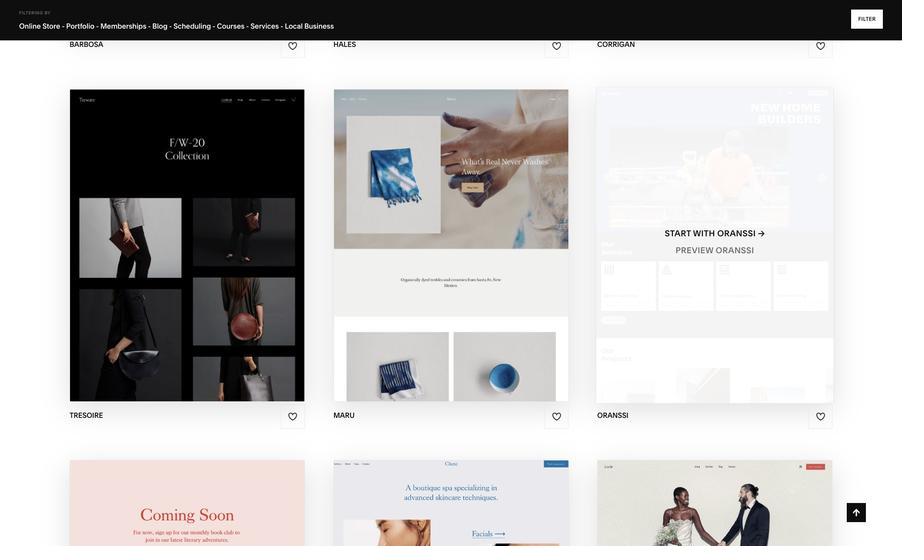 Task type: describe. For each thing, give the bounding box(es) containing it.
start for preview archer
[[139, 519, 165, 529]]

2 vertical spatial maru
[[334, 411, 355, 420]]

archer inside start with archer button
[[191, 519, 226, 529]]

preview archer link
[[150, 529, 225, 547]]

start with archer
[[139, 519, 226, 529]]

maru inside 'link'
[[458, 246, 484, 256]]

start for preview oranssi
[[665, 229, 691, 239]]

back to top image
[[852, 509, 861, 518]]

preview tresoire link
[[147, 239, 228, 263]]

preview for preview oranssi
[[676, 246, 714, 256]]

start with maru button
[[407, 222, 495, 246]]

oranssi image
[[597, 88, 833, 404]]

1 vertical spatial tresoire
[[186, 246, 228, 256]]

maru image
[[334, 90, 568, 402]]

add barbosa to your favorites list image
[[288, 41, 298, 51]]

2 vertical spatial oranssi
[[597, 411, 629, 420]]

services
[[251, 22, 279, 30]]

filtering by
[[19, 10, 51, 15]]

filter
[[858, 16, 876, 22]]

barbosa
[[70, 40, 103, 49]]

add maru to your favorites list image
[[552, 412, 562, 422]]

with for tresoire
[[164, 229, 186, 239]]

add oranssi to your favorites list image
[[816, 412, 826, 422]]

scheduling
[[174, 22, 211, 30]]

start for preview tresoire
[[136, 229, 162, 239]]

store
[[42, 22, 60, 30]]

archer image
[[70, 461, 304, 547]]

oranssi inside preview oranssi link
[[716, 246, 754, 256]]

with for maru
[[436, 229, 458, 239]]

preview for preview archer
[[150, 536, 188, 546]]

corrigan
[[597, 40, 635, 49]]

barbosa image
[[70, 0, 304, 31]]

maru inside button
[[460, 229, 486, 239]]

add hales to your favorites list image
[[552, 41, 562, 51]]

with for archer
[[167, 519, 189, 529]]

memberships
[[100, 22, 146, 30]]

clune image
[[334, 461, 568, 547]]

add tresoire to your favorites list image
[[288, 412, 298, 422]]

local
[[285, 22, 303, 30]]

courses
[[217, 22, 245, 30]]



Task type: locate. For each thing, give the bounding box(es) containing it.
oranssi inside start with oranssi button
[[718, 229, 756, 239]]

preview maru link
[[418, 239, 484, 263]]

archer inside preview archer link
[[190, 536, 225, 546]]

2 - from the left
[[96, 22, 99, 30]]

6 - from the left
[[246, 22, 249, 30]]

with up preview oranssi
[[693, 229, 715, 239]]

filtering
[[19, 10, 43, 15]]

preview oranssi link
[[676, 239, 754, 263]]

oranssi
[[718, 229, 756, 239], [716, 246, 754, 256], [597, 411, 629, 420]]

online
[[19, 22, 41, 30]]

preview maru
[[418, 246, 484, 256]]

5 - from the left
[[213, 22, 215, 30]]

blog
[[152, 22, 168, 30]]

1 vertical spatial oranssi
[[716, 246, 754, 256]]

preview down start with tresoire
[[147, 246, 185, 256]]

1 - from the left
[[62, 22, 65, 30]]

start up the preview maru
[[407, 229, 434, 239]]

tresoire
[[188, 229, 230, 239], [186, 246, 228, 256], [70, 411, 103, 420]]

- right blog
[[169, 22, 172, 30]]

2 vertical spatial tresoire
[[70, 411, 103, 420]]

business
[[304, 22, 334, 30]]

- right portfolio
[[96, 22, 99, 30]]

with
[[164, 229, 186, 239], [436, 229, 458, 239], [693, 229, 715, 239], [167, 519, 189, 529]]

0 vertical spatial maru
[[460, 229, 486, 239]]

archer up preview archer link
[[191, 519, 226, 529]]

0 vertical spatial archer
[[191, 519, 226, 529]]

start with maru
[[407, 229, 486, 239]]

online store - portfolio - memberships - blog - scheduling - courses - services - local business
[[19, 22, 334, 30]]

preview inside 'link'
[[418, 246, 456, 256]]

preview for preview maru
[[418, 246, 456, 256]]

preview for preview tresoire
[[147, 246, 185, 256]]

start with archer button
[[139, 512, 236, 536]]

start with tresoire button
[[136, 222, 239, 246]]

archer
[[191, 519, 226, 529], [190, 536, 225, 546]]

preview oranssi
[[676, 246, 754, 256]]

- right the store
[[62, 22, 65, 30]]

archer down start with archer
[[190, 536, 225, 546]]

start
[[136, 229, 162, 239], [407, 229, 434, 239], [665, 229, 691, 239], [139, 519, 165, 529]]

with up the preview maru
[[436, 229, 458, 239]]

preview tresoire
[[147, 246, 228, 256]]

preview archer
[[150, 536, 225, 546]]

- left local
[[281, 22, 283, 30]]

- left the courses
[[213, 22, 215, 30]]

hales
[[334, 40, 356, 49]]

portfolio
[[66, 22, 94, 30]]

by
[[45, 10, 51, 15]]

preview down start with archer
[[150, 536, 188, 546]]

add corrigan to your favorites list image
[[816, 41, 826, 51]]

start up preview oranssi
[[665, 229, 691, 239]]

with up preview tresoire
[[164, 229, 186, 239]]

1 vertical spatial maru
[[458, 246, 484, 256]]

-
[[62, 22, 65, 30], [96, 22, 99, 30], [148, 22, 151, 30], [169, 22, 172, 30], [213, 22, 215, 30], [246, 22, 249, 30], [281, 22, 283, 30]]

with up preview archer link
[[167, 519, 189, 529]]

preview
[[147, 246, 185, 256], [418, 246, 456, 256], [676, 246, 714, 256], [150, 536, 188, 546]]

start with oranssi button
[[665, 222, 765, 246]]

3 - from the left
[[148, 22, 151, 30]]

filter button
[[851, 10, 883, 29]]

- left blog
[[148, 22, 151, 30]]

preview down start with oranssi
[[676, 246, 714, 256]]

0 vertical spatial tresoire
[[188, 229, 230, 239]]

maru
[[460, 229, 486, 239], [458, 246, 484, 256], [334, 411, 355, 420]]

start for preview maru
[[407, 229, 434, 239]]

7 - from the left
[[281, 22, 283, 30]]

0 vertical spatial oranssi
[[718, 229, 756, 239]]

tresoire image
[[70, 90, 304, 402]]

- right the courses
[[246, 22, 249, 30]]

with for oranssi
[[693, 229, 715, 239]]

start with tresoire
[[136, 229, 230, 239]]

tresoire inside button
[[188, 229, 230, 239]]

start with oranssi
[[665, 229, 756, 239]]

1 vertical spatial archer
[[190, 536, 225, 546]]

start up preview archer link
[[139, 519, 165, 529]]

4 - from the left
[[169, 22, 172, 30]]

laurie image
[[598, 461, 832, 547]]

preview down start with maru
[[418, 246, 456, 256]]

start up preview tresoire
[[136, 229, 162, 239]]



Task type: vqa. For each thing, say whether or not it's contained in the screenshot.
Get
no



